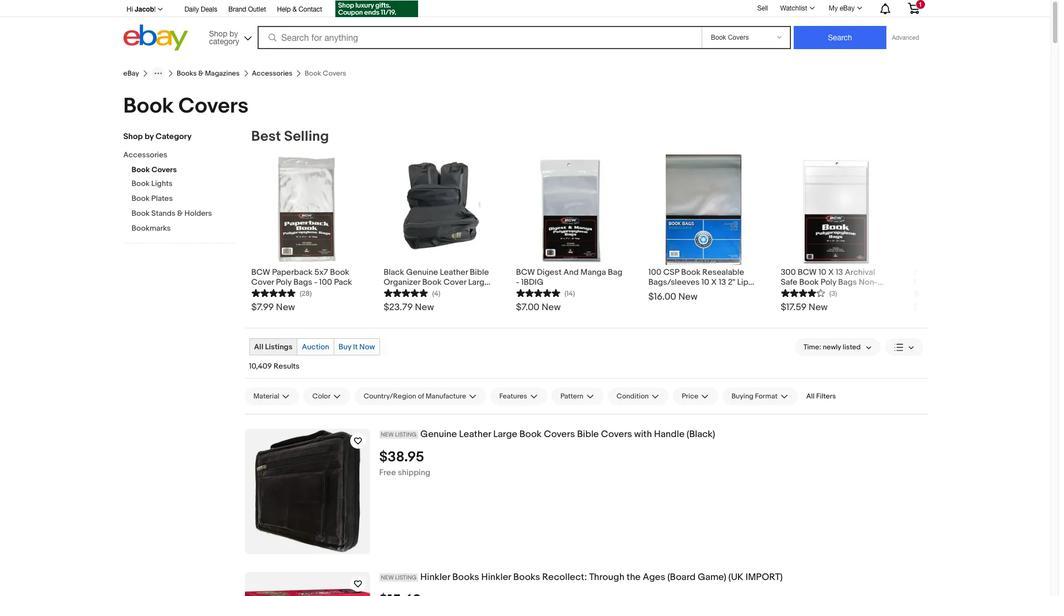 Task type: describe. For each thing, give the bounding box(es) containing it.
1 vertical spatial bible
[[577, 429, 599, 440]]

covers down pattern
[[544, 429, 575, 440]]

pattern
[[561, 392, 584, 401]]

10,409
[[249, 361, 272, 371]]

4 out of 5 stars image
[[781, 288, 825, 298]]

now
[[360, 342, 375, 352]]

1bdig
[[521, 277, 544, 288]]

book left plates
[[132, 194, 150, 203]]

jacob
[[135, 5, 154, 13]]

all listings
[[254, 342, 293, 352]]

4.9 out of 5 stars image
[[516, 288, 560, 298]]

bcw for $7.99 new
[[251, 267, 270, 278]]

handle
[[654, 429, 685, 440]]

brand outlet link
[[228, 4, 266, 16]]

5 out of 5 stars image for $28.39
[[914, 288, 958, 298]]

book inside black genuine leather bible organizer book cover large carrying case
[[422, 277, 442, 288]]

magazines
[[205, 69, 240, 78]]

all filters button
[[802, 387, 841, 405]]

buying
[[732, 392, 754, 401]]

shop by category
[[123, 131, 192, 142]]

book down features 'dropdown button'
[[520, 429, 542, 440]]

bags inside "300 bcw 10 x 13 archival safe book poly bags non- reseal 10x13 covers sleeves"
[[839, 277, 857, 288]]

(28)
[[300, 289, 312, 298]]

new for $28.39 new
[[945, 302, 964, 313]]

100 inside 100 csp book resealable bags/sleeves 10 x 13 2" lip polypro archival storage
[[649, 267, 662, 278]]

accessories book covers book lights book plates book stands & holders bookmarks
[[123, 150, 212, 233]]

resealable
[[703, 267, 744, 278]]

5x7
[[315, 267, 328, 278]]

country/region of manufacture button
[[355, 387, 486, 405]]

10 inside "300 bcw 10 x 13 archival safe book poly bags non- reseal 10x13 covers sleeves"
[[819, 267, 827, 278]]

accessories for accessories
[[252, 69, 293, 78]]

pattern button
[[552, 387, 604, 405]]

bcw paperback 5x7 book cover poly bags - 100 pack link
[[251, 265, 362, 288]]

100 csp book resealable bags/sleeves 10 x 13 2" lip polypro archival storage link
[[649, 265, 759, 297]]

& for magazines
[[198, 69, 204, 78]]

& inside accessories book covers book lights book plates book stands & holders bookmarks
[[177, 209, 183, 218]]

new for $23.79 new
[[415, 302, 434, 313]]

$38.95 free shipping
[[379, 449, 431, 478]]

newly
[[823, 343, 841, 352]]

none submit inside shop by category banner
[[794, 26, 887, 49]]

10 inside 100 csp book resealable bags/sleeves 10 x 13 2" lip polypro archival storage
[[702, 277, 710, 288]]

(28) link
[[251, 288, 312, 298]]

outlet
[[248, 6, 266, 13]]

daily deals
[[185, 6, 217, 13]]

$17.59 new
[[781, 302, 828, 313]]

poly inside "bcw paperback 5x7 book cover poly bags - 100 pack"
[[276, 277, 292, 288]]

recollect:
[[542, 572, 587, 583]]

ebay link
[[123, 69, 139, 78]]

(uk
[[729, 572, 744, 583]]

hi jacob !
[[127, 5, 156, 13]]

1 horizontal spatial books
[[453, 572, 479, 583]]

paperback
[[272, 267, 313, 278]]

book inside 100 csp book resealable bags/sleeves 10 x 13 2" lip polypro archival storage
[[681, 267, 701, 278]]

300
[[781, 267, 796, 278]]

- inside 'bcw digest and manga bag - 1bdig'
[[516, 277, 519, 288]]

watchlist
[[781, 4, 808, 12]]

$17.59
[[781, 302, 807, 313]]

features
[[500, 392, 528, 401]]

1 hinkler from the left
[[421, 572, 450, 583]]

bcw digest and manga bag - 1bdig link
[[516, 265, 627, 288]]

new for $16.00 new
[[679, 291, 698, 302]]

covers inside accessories book covers book lights book plates book stands & holders bookmarks
[[152, 165, 177, 174]]

country/region
[[364, 392, 416, 401]]

lights
[[151, 179, 173, 188]]

$28.39
[[914, 302, 943, 313]]

covers inside "300 bcw 10 x 13 archival safe book poly bags non- reseal 10x13 covers sleeves"
[[828, 287, 855, 297]]

accessories for accessories book covers book lights book plates book stands & holders bookmarks
[[123, 150, 167, 159]]

new inside new listing hinkler books hinkler books recollect: through the ages (board game) (uk import)
[[381, 574, 394, 581]]

it
[[353, 342, 358, 352]]

x inside 100 csp book resealable bags/sleeves 10 x 13 2" lip polypro archival storage
[[712, 277, 717, 288]]

all filters
[[807, 392, 836, 401]]

(board
[[668, 572, 696, 583]]

2"
[[728, 277, 736, 288]]

genuine inside black genuine leather bible organizer book cover large carrying case
[[406, 267, 438, 278]]

black genuine leather bible organizer book cover large carrying case link
[[384, 265, 494, 297]]

100 csp book resealable bags/sleeves 10 x 13 2" lip polypro archival storage image
[[666, 155, 742, 265]]

by for category
[[145, 131, 154, 142]]

price button
[[673, 387, 719, 405]]

book inside "bcw paperback 5x7 book cover poly bags - 100 pack"
[[330, 267, 350, 278]]

game)
[[698, 572, 727, 583]]

& for contact
[[293, 6, 297, 13]]

archival inside "300 bcw 10 x 13 archival safe book poly bags non- reseal 10x13 covers sleeves"
[[845, 267, 876, 278]]

bags inside "bcw paperback 5x7 book cover poly bags - 100 pack"
[[294, 277, 312, 288]]

new inside new listing genuine leather large book covers bible covers with handle (black)
[[381, 431, 394, 438]]

bcw for $7.00 new
[[516, 267, 535, 278]]

cover inside "bcw paperback 5x7 book cover poly bags - 100 pack"
[[251, 277, 274, 288]]

book plates link
[[132, 194, 236, 204]]

sleeves
[[857, 287, 886, 297]]

book down shop by category
[[132, 165, 150, 174]]

time:
[[804, 343, 822, 352]]

hinkler books hinkler books recollect: through the ages (board game) (uk import) image
[[245, 589, 370, 596]]

organizer
[[384, 277, 421, 288]]

import)
[[746, 572, 783, 583]]

13 inside 100 csp book resealable bags/sleeves 10 x 13 2" lip polypro archival storage
[[719, 277, 726, 288]]

ebay inside the my ebay link
[[840, 4, 855, 12]]

5 out of 5 stars image for $23.79
[[384, 288, 428, 298]]

4.8 out of 5 stars image
[[251, 288, 296, 298]]

- inside "bcw paperback 5x7 book cover poly bags - 100 pack"
[[314, 277, 317, 288]]

with
[[635, 429, 652, 440]]

deals
[[201, 6, 217, 13]]

hi
[[127, 6, 133, 13]]

$7.00 new
[[516, 302, 561, 313]]

100 csp book resealable bags/sleeves 10 x 13 2" lip polypro archival storage
[[649, 267, 749, 297]]

100 inside "bcw paperback 5x7 book cover poly bags - 100 pack"
[[319, 277, 332, 288]]

shop by category banner
[[121, 0, 928, 54]]

1 vertical spatial genuine
[[421, 429, 457, 440]]

daily deals link
[[185, 4, 217, 16]]

bookmarks
[[132, 224, 171, 233]]

10,409 results
[[249, 361, 300, 371]]

1 vertical spatial leather
[[459, 429, 491, 440]]

color
[[313, 392, 331, 401]]

time: newly listed button
[[795, 338, 881, 356]]

account navigation
[[121, 0, 928, 19]]

book left lights on the top
[[132, 179, 150, 188]]

leather inside black genuine leather bible organizer book cover large carrying case
[[440, 267, 468, 278]]

by for category
[[230, 29, 238, 38]]

book covers
[[123, 93, 249, 119]]

0 horizontal spatial ebay
[[123, 69, 139, 78]]

(3) link
[[781, 288, 838, 298]]

advanced
[[892, 34, 920, 41]]

(14)
[[565, 289, 575, 298]]

the
[[627, 572, 641, 583]]



Task type: vqa. For each thing, say whether or not it's contained in the screenshot.
Show items priced from's Show
no



Task type: locate. For each thing, give the bounding box(es) containing it.
x inside "300 bcw 10 x 13 archival safe book poly bags non- reseal 10x13 covers sleeves"
[[829, 267, 834, 278]]

listing for hinkler
[[395, 574, 417, 581]]

1 vertical spatial ebay
[[123, 69, 139, 78]]

- left 1bdig
[[516, 277, 519, 288]]

shop for shop by category
[[123, 131, 143, 142]]

0 vertical spatial large
[[468, 277, 489, 288]]

0 horizontal spatial 13
[[719, 277, 726, 288]]

0 horizontal spatial -
[[314, 277, 317, 288]]

1 horizontal spatial hinkler
[[482, 572, 511, 583]]

1 listing from the top
[[395, 431, 417, 438]]

1 horizontal spatial large
[[493, 429, 518, 440]]

bcw paperback 5x7 book cover poly bags - 100 pack image
[[276, 155, 337, 265]]

bible inside black genuine leather bible organizer book cover large carrying case
[[470, 267, 489, 278]]

1 vertical spatial archival
[[679, 287, 710, 297]]

covers right 10x13
[[828, 287, 855, 297]]

poly
[[276, 277, 292, 288], [821, 277, 837, 288]]

accessories link right "magazines"
[[252, 69, 293, 78]]

1 vertical spatial accessories
[[123, 150, 167, 159]]

accessories link
[[252, 69, 293, 78], [123, 150, 228, 161]]

(14) link
[[516, 288, 575, 298]]

price
[[682, 392, 699, 401]]

2 bags from the left
[[839, 277, 857, 288]]

1 vertical spatial &
[[198, 69, 204, 78]]

book right safe
[[800, 277, 819, 288]]

!
[[154, 6, 156, 13]]

0 vertical spatial &
[[293, 6, 297, 13]]

case
[[418, 287, 438, 297]]

1 horizontal spatial bags
[[839, 277, 857, 288]]

0 horizontal spatial 10
[[702, 277, 710, 288]]

book right csp
[[681, 267, 701, 278]]

1 horizontal spatial 100
[[649, 267, 662, 278]]

bcw inside "300 bcw 10 x 13 archival safe book poly bags non- reseal 10x13 covers sleeves"
[[798, 267, 817, 278]]

main content containing best selling
[[245, 128, 1037, 596]]

1 horizontal spatial bcw
[[516, 267, 535, 278]]

genuine down manufacture at bottom
[[421, 429, 457, 440]]

poly inside "300 bcw 10 x 13 archival safe book poly bags non- reseal 10x13 covers sleeves"
[[821, 277, 837, 288]]

0 vertical spatial bible
[[470, 267, 489, 278]]

0 horizontal spatial 5 out of 5 stars image
[[384, 288, 428, 298]]

polypro
[[649, 287, 677, 297]]

0 horizontal spatial bible
[[470, 267, 489, 278]]

bible left 1bdig
[[470, 267, 489, 278]]

5 out of 5 stars image up $28.39 new
[[914, 288, 958, 298]]

cover up $7.99
[[251, 277, 274, 288]]

1 horizontal spatial &
[[198, 69, 204, 78]]

bookmarks link
[[132, 224, 236, 234]]

2 cover from the left
[[444, 277, 466, 288]]

category
[[156, 131, 192, 142]]

300 bcw 10 x 13 archival safe book poly bags non- reseal 10x13 covers sleeves
[[781, 267, 886, 297]]

covers down books & magazines
[[179, 93, 249, 119]]

0 horizontal spatial hinkler
[[421, 572, 450, 583]]

condition
[[617, 392, 649, 401]]

0 vertical spatial archival
[[845, 267, 876, 278]]

large
[[468, 277, 489, 288], [493, 429, 518, 440]]

all inside all filters button
[[807, 392, 815, 401]]

1 horizontal spatial archival
[[845, 267, 876, 278]]

listing inside new listing genuine leather large book covers bible covers with handle (black)
[[395, 431, 417, 438]]

(3)
[[830, 289, 838, 298]]

my
[[829, 4, 838, 12]]

sell
[[758, 4, 768, 12]]

0 vertical spatial accessories
[[252, 69, 293, 78]]

1 vertical spatial accessories link
[[123, 150, 228, 161]]

results
[[274, 361, 300, 371]]

country/region of manufacture
[[364, 392, 466, 401]]

& left "magazines"
[[198, 69, 204, 78]]

large inside black genuine leather bible organizer book cover large carrying case
[[468, 277, 489, 288]]

contact
[[299, 6, 322, 13]]

advanced link
[[887, 26, 925, 49]]

$7.99 new
[[251, 302, 295, 313]]

0 horizontal spatial cover
[[251, 277, 274, 288]]

2 bcw from the left
[[516, 267, 535, 278]]

1 5 out of 5 stars image from the left
[[384, 288, 428, 298]]

0 horizontal spatial archival
[[679, 287, 710, 297]]

Search for anything text field
[[259, 27, 700, 48]]

0 horizontal spatial by
[[145, 131, 154, 142]]

bags
[[294, 277, 312, 288], [839, 277, 857, 288]]

book up (4)
[[422, 277, 442, 288]]

accessories
[[252, 69, 293, 78], [123, 150, 167, 159]]

bags up (28) in the left of the page
[[294, 277, 312, 288]]

books & magazines link
[[177, 69, 240, 78]]

archival down csp
[[679, 287, 710, 297]]

buy
[[339, 342, 351, 352]]

shop by category
[[209, 29, 239, 46]]

leather down manufacture at bottom
[[459, 429, 491, 440]]

0 horizontal spatial x
[[712, 277, 717, 288]]

$16.00
[[649, 291, 677, 302]]

digest
[[537, 267, 562, 278]]

100 left pack
[[319, 277, 332, 288]]

1 cover from the left
[[251, 277, 274, 288]]

new
[[679, 291, 698, 302], [276, 302, 295, 313], [415, 302, 434, 313], [542, 302, 561, 313], [809, 302, 828, 313], [945, 302, 964, 313], [381, 431, 394, 438], [381, 574, 394, 581]]

$23.79
[[384, 302, 413, 313]]

10 up 10x13
[[819, 267, 827, 278]]

my ebay
[[829, 4, 855, 12]]

leather up (4)
[[440, 267, 468, 278]]

listed
[[843, 343, 861, 352]]

cover right case
[[444, 277, 466, 288]]

bcw left digest
[[516, 267, 535, 278]]

1 horizontal spatial shop
[[209, 29, 227, 38]]

accessories inside accessories book covers book lights book plates book stands & holders bookmarks
[[123, 150, 167, 159]]

book right 5x7 at the top
[[330, 267, 350, 278]]

1 horizontal spatial 10
[[819, 267, 827, 278]]

0 horizontal spatial 100
[[319, 277, 332, 288]]

100
[[649, 267, 662, 278], [319, 277, 332, 288]]

1 horizontal spatial accessories
[[252, 69, 293, 78]]

manufacture
[[426, 392, 466, 401]]

buying format
[[732, 392, 778, 401]]

book up 'bookmarks'
[[132, 209, 150, 218]]

new for $17.59 new
[[809, 302, 828, 313]]

black
[[384, 267, 404, 278]]

1 horizontal spatial x
[[829, 267, 834, 278]]

all left filters
[[807, 392, 815, 401]]

1 horizontal spatial cover
[[444, 277, 466, 288]]

genuine
[[406, 267, 438, 278], [421, 429, 457, 440]]

1 horizontal spatial ebay
[[840, 4, 855, 12]]

black genuine leather bible organizer book cover large carrying case image
[[398, 155, 480, 265]]

0 horizontal spatial all
[[254, 342, 263, 352]]

1 horizontal spatial accessories link
[[252, 69, 293, 78]]

1
[[919, 1, 922, 8]]

genuine leather large book covers bible covers with handle (black) image
[[250, 429, 365, 554]]

2 5 out of 5 stars image from the left
[[914, 288, 958, 298]]

leather
[[440, 267, 468, 278], [459, 429, 491, 440]]

sell link
[[753, 4, 773, 12]]

bcw
[[251, 267, 270, 278], [516, 267, 535, 278], [798, 267, 817, 278]]

100 left csp
[[649, 267, 662, 278]]

0 vertical spatial accessories link
[[252, 69, 293, 78]]

bible down pattern 'dropdown button'
[[577, 429, 599, 440]]

1 vertical spatial large
[[493, 429, 518, 440]]

2 hinkler from the left
[[482, 572, 511, 583]]

pack
[[334, 277, 352, 288]]

0 horizontal spatial large
[[468, 277, 489, 288]]

buying format button
[[723, 387, 798, 405]]

0 horizontal spatial &
[[177, 209, 183, 218]]

help
[[277, 6, 291, 13]]

1 link
[[901, 0, 926, 16]]

1 vertical spatial all
[[807, 392, 815, 401]]

non-
[[859, 277, 878, 288]]

0 vertical spatial by
[[230, 29, 238, 38]]

1 bags from the left
[[294, 277, 312, 288]]

-
[[314, 277, 317, 288], [516, 277, 519, 288]]

0 vertical spatial shop
[[209, 29, 227, 38]]

brand outlet
[[228, 6, 266, 13]]

& right help
[[293, 6, 297, 13]]

1 horizontal spatial all
[[807, 392, 815, 401]]

all for all listings
[[254, 342, 263, 352]]

color button
[[304, 387, 351, 405]]

0 vertical spatial genuine
[[406, 267, 438, 278]]

by down brand on the left top
[[230, 29, 238, 38]]

2 - from the left
[[516, 277, 519, 288]]

0 vertical spatial leather
[[440, 267, 468, 278]]

1 horizontal spatial by
[[230, 29, 238, 38]]

shop for shop by category
[[209, 29, 227, 38]]

0 horizontal spatial accessories link
[[123, 150, 228, 161]]

1 vertical spatial by
[[145, 131, 154, 142]]

bcw inside "bcw paperback 5x7 book cover poly bags - 100 pack"
[[251, 267, 270, 278]]

safe
[[781, 277, 798, 288]]

ages
[[643, 572, 666, 583]]

watchlist link
[[775, 2, 820, 15]]

0 horizontal spatial accessories
[[123, 150, 167, 159]]

condition button
[[608, 387, 669, 405]]

bcw digest and manga bag - 1bdig
[[516, 267, 623, 288]]

archival inside 100 csp book resealable bags/sleeves 10 x 13 2" lip polypro archival storage
[[679, 287, 710, 297]]

1 bcw from the left
[[251, 267, 270, 278]]

large down the 'features'
[[493, 429, 518, 440]]

new for $7.99 new
[[276, 302, 295, 313]]

csp
[[664, 267, 680, 278]]

auction
[[302, 342, 329, 352]]

filters
[[817, 392, 836, 401]]

shop down deals
[[209, 29, 227, 38]]

daily
[[185, 6, 199, 13]]

archival up sleeves
[[845, 267, 876, 278]]

accessories link down 'category'
[[123, 150, 228, 161]]

0 horizontal spatial books
[[177, 69, 197, 78]]

0 horizontal spatial shop
[[123, 131, 143, 142]]

book up shop by category
[[123, 93, 174, 119]]

by left 'category'
[[145, 131, 154, 142]]

view: list view image
[[894, 341, 915, 353]]

0 horizontal spatial poly
[[276, 277, 292, 288]]

5 out of 5 stars image
[[384, 288, 428, 298], [914, 288, 958, 298]]

x up (3)
[[829, 267, 834, 278]]

cover inside black genuine leather bible organizer book cover large carrying case
[[444, 277, 466, 288]]

None submit
[[794, 26, 887, 49]]

2 vertical spatial &
[[177, 209, 183, 218]]

bcw right 300
[[798, 267, 817, 278]]

and
[[564, 267, 579, 278]]

1 horizontal spatial 13
[[836, 267, 843, 278]]

new listing hinkler books hinkler books recollect: through the ages (board game) (uk import)
[[381, 572, 783, 583]]

shop left 'category'
[[123, 131, 143, 142]]

hinkler
[[421, 572, 450, 583], [482, 572, 511, 583]]

13
[[836, 267, 843, 278], [719, 277, 726, 288]]

main content
[[245, 128, 1037, 596]]

13 inside "300 bcw 10 x 13 archival safe book poly bags non- reseal 10x13 covers sleeves"
[[836, 267, 843, 278]]

bcw inside 'bcw digest and manga bag - 1bdig'
[[516, 267, 535, 278]]

all listings link
[[250, 339, 297, 355]]

accessories down shop by category
[[123, 150, 167, 159]]

1 horizontal spatial poly
[[821, 277, 837, 288]]

all up 10,409
[[254, 342, 263, 352]]

bcw up '4.8 out of 5 stars' image
[[251, 267, 270, 278]]

0 vertical spatial all
[[254, 342, 263, 352]]

2 horizontal spatial books
[[513, 572, 540, 583]]

13 up (3)
[[836, 267, 843, 278]]

genuine up case
[[406, 267, 438, 278]]

book
[[123, 93, 174, 119], [132, 165, 150, 174], [132, 179, 150, 188], [132, 194, 150, 203], [132, 209, 150, 218], [330, 267, 350, 278], [681, 267, 701, 278], [422, 277, 442, 288], [800, 277, 819, 288], [520, 429, 542, 440]]

accessories right "magazines"
[[252, 69, 293, 78]]

all for all filters
[[807, 392, 815, 401]]

3 bcw from the left
[[798, 267, 817, 278]]

10x13
[[806, 287, 826, 297]]

1 vertical spatial listing
[[395, 574, 417, 581]]

2 listing from the top
[[395, 574, 417, 581]]

& inside account navigation
[[293, 6, 297, 13]]

13 left 2"
[[719, 277, 726, 288]]

listing for genuine
[[395, 431, 417, 438]]

listing inside new listing hinkler books hinkler books recollect: through the ages (board game) (uk import)
[[395, 574, 417, 581]]

2 horizontal spatial &
[[293, 6, 297, 13]]

by inside shop by category
[[230, 29, 238, 38]]

(4) link
[[384, 288, 441, 298]]

help & contact link
[[277, 4, 322, 16]]

brand
[[228, 6, 246, 13]]

(4)
[[432, 289, 441, 298]]

1 horizontal spatial -
[[516, 277, 519, 288]]

2 horizontal spatial bcw
[[798, 267, 817, 278]]

storage
[[711, 287, 741, 297]]

lip
[[738, 277, 749, 288]]

0 vertical spatial ebay
[[840, 4, 855, 12]]

300 bcw 10 x 13 archival safe book poly bags non-reseal 10x13 covers sleeves image
[[802, 155, 871, 265]]

& down book plates link
[[177, 209, 183, 218]]

(black)
[[687, 429, 716, 440]]

$7.00
[[516, 302, 540, 313]]

1 - from the left
[[314, 277, 317, 288]]

bcw digest and manga bag - 1bdig image
[[538, 155, 605, 265]]

buy it now
[[339, 342, 375, 352]]

0 horizontal spatial bcw
[[251, 267, 270, 278]]

shop by category button
[[204, 25, 254, 48]]

shop inside shop by category
[[209, 29, 227, 38]]

large right case
[[468, 277, 489, 288]]

bags left non-
[[839, 277, 857, 288]]

1 horizontal spatial 5 out of 5 stars image
[[914, 288, 958, 298]]

help & contact
[[277, 6, 322, 13]]

all inside all listings link
[[254, 342, 263, 352]]

2 poly from the left
[[821, 277, 837, 288]]

1 horizontal spatial bible
[[577, 429, 599, 440]]

10 left storage
[[702, 277, 710, 288]]

get the coupon image
[[336, 1, 418, 17]]

covers up lights on the top
[[152, 165, 177, 174]]

by
[[230, 29, 238, 38], [145, 131, 154, 142]]

plates
[[151, 194, 173, 203]]

0 vertical spatial listing
[[395, 431, 417, 438]]

1 poly from the left
[[276, 277, 292, 288]]

1 vertical spatial shop
[[123, 131, 143, 142]]

free
[[379, 467, 396, 478]]

format
[[755, 392, 778, 401]]

5 out of 5 stars image up "$23.79 new"
[[384, 288, 428, 298]]

bag
[[608, 267, 623, 278]]

new for $7.00 new
[[542, 302, 561, 313]]

0 horizontal spatial bags
[[294, 277, 312, 288]]

archival
[[845, 267, 876, 278], [679, 287, 710, 297]]

x left 2"
[[712, 277, 717, 288]]

covers left with
[[601, 429, 632, 440]]

book inside "300 bcw 10 x 13 archival safe book poly bags non- reseal 10x13 covers sleeves"
[[800, 277, 819, 288]]

- right paperback
[[314, 277, 317, 288]]



